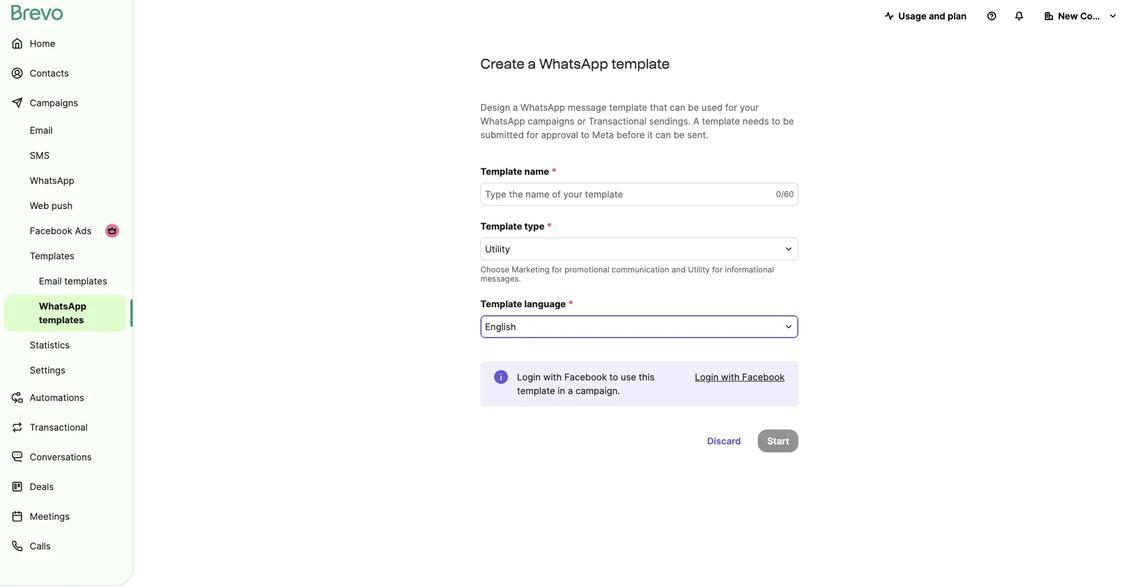 Task type: locate. For each thing, give the bounding box(es) containing it.
0 vertical spatial to
[[772, 116, 780, 127]]

web push link
[[5, 194, 126, 217]]

2 horizontal spatial be
[[783, 116, 794, 127]]

template left type
[[480, 221, 522, 232]]

can up sendings. at the right top of the page
[[670, 102, 685, 113]]

be down sendings. at the right top of the page
[[674, 129, 685, 141]]

a for design
[[513, 102, 518, 113]]

0 vertical spatial transactional
[[589, 116, 647, 127]]

this
[[639, 372, 655, 383]]

transactional
[[589, 116, 647, 127], [30, 422, 88, 434]]

0 horizontal spatial utility
[[485, 244, 510, 255]]

campaigns
[[528, 116, 575, 127]]

email up sms
[[30, 125, 53, 136]]

facebook
[[30, 225, 72, 237], [564, 372, 607, 383], [742, 372, 785, 383]]

0 horizontal spatial transactional
[[30, 422, 88, 434]]

whatsapp down email templates link
[[39, 301, 86, 312]]

start button
[[758, 430, 798, 453]]

a
[[528, 55, 536, 72], [513, 102, 518, 113], [568, 386, 573, 397]]

1 login from the left
[[517, 372, 541, 383]]

sms
[[30, 150, 50, 161]]

1 horizontal spatial login
[[695, 372, 719, 383]]

with for login with facebook
[[721, 372, 740, 383]]

ads
[[75, 225, 92, 237]]

0 horizontal spatial with
[[543, 372, 562, 383]]

whatsapp templates
[[39, 301, 86, 326]]

* right the language
[[568, 299, 573, 310]]

with
[[543, 372, 562, 383], [721, 372, 740, 383]]

email for email templates
[[39, 276, 62, 287]]

web push
[[30, 200, 73, 212]]

login inside login with facebook to use this template in a campaign.
[[517, 372, 541, 383]]

2 vertical spatial be
[[674, 129, 685, 141]]

a
[[693, 116, 699, 127]]

utility inside popup button
[[485, 244, 510, 255]]

for
[[725, 102, 737, 113], [527, 129, 539, 141], [552, 265, 562, 275], [712, 265, 723, 275]]

email
[[30, 125, 53, 136], [39, 276, 62, 287]]

and inside choose marketing for promotional communication and utility for informational messages.
[[672, 265, 686, 275]]

template left 'in'
[[517, 386, 555, 397]]

2 horizontal spatial facebook
[[742, 372, 785, 383]]

settings link
[[5, 359, 126, 382]]

1 vertical spatial to
[[581, 129, 590, 141]]

1 horizontal spatial be
[[688, 102, 699, 113]]

1 vertical spatial a
[[513, 102, 518, 113]]

0 horizontal spatial a
[[513, 102, 518, 113]]

to left use
[[609, 372, 618, 383]]

that
[[650, 102, 667, 113]]

1 vertical spatial templates
[[39, 315, 84, 326]]

email down templates in the left of the page
[[39, 276, 62, 287]]

2 vertical spatial a
[[568, 386, 573, 397]]

utility
[[485, 244, 510, 255], [688, 265, 710, 275]]

facebook ads link
[[5, 220, 126, 243]]

utility up choose
[[485, 244, 510, 255]]

templates up statistics link
[[39, 315, 84, 326]]

1 horizontal spatial with
[[721, 372, 740, 383]]

login
[[517, 372, 541, 383], [695, 372, 719, 383]]

1 vertical spatial utility
[[688, 265, 710, 275]]

to down or
[[581, 129, 590, 141]]

calls link
[[5, 533, 126, 561]]

automations
[[30, 392, 84, 404]]

facebook inside facebook ads link
[[30, 225, 72, 237]]

0 horizontal spatial and
[[672, 265, 686, 275]]

plan
[[948, 10, 967, 22]]

*
[[551, 166, 557, 177], [547, 221, 552, 232], [568, 299, 573, 310]]

automations link
[[5, 384, 126, 412]]

templates inside whatsapp templates
[[39, 315, 84, 326]]

1 vertical spatial and
[[672, 265, 686, 275]]

whatsapp
[[539, 55, 608, 72], [521, 102, 565, 113], [480, 116, 525, 127], [30, 175, 74, 186], [39, 301, 86, 312]]

0 vertical spatial template
[[480, 166, 522, 177]]

a inside the design a whatsapp message template that can be used for your whatsapp campaigns or transactional sendings. a template needs to be submitted for approval to meta before it can be sent.
[[513, 102, 518, 113]]

template for template name
[[480, 166, 522, 177]]

0 vertical spatial a
[[528, 55, 536, 72]]

1 vertical spatial transactional
[[30, 422, 88, 434]]

to right needs
[[772, 116, 780, 127]]

new company
[[1058, 10, 1123, 22]]

and left plan
[[929, 10, 945, 22]]

push
[[52, 200, 73, 212]]

meetings link
[[5, 503, 126, 531]]

0 vertical spatial templates
[[64, 276, 107, 287]]

and
[[929, 10, 945, 22], [672, 265, 686, 275]]

0 vertical spatial utility
[[485, 244, 510, 255]]

be right needs
[[783, 116, 794, 127]]

choose marketing for promotional communication and utility for informational messages.
[[480, 265, 774, 284]]

1 horizontal spatial to
[[609, 372, 618, 383]]

0 horizontal spatial login
[[517, 372, 541, 383]]

template for template language
[[480, 299, 522, 310]]

1 horizontal spatial utility
[[688, 265, 710, 275]]

transactional link
[[5, 414, 126, 442]]

1 horizontal spatial a
[[528, 55, 536, 72]]

meetings
[[30, 511, 70, 523]]

0 vertical spatial be
[[688, 102, 699, 113]]

promotional
[[564, 265, 609, 275]]

marketing
[[512, 265, 550, 275]]

message
[[568, 102, 607, 113]]

whatsapp up message
[[539, 55, 608, 72]]

informational
[[725, 265, 774, 275]]

can right it
[[655, 129, 671, 141]]

1 vertical spatial *
[[547, 221, 552, 232]]

template left the 'name'
[[480, 166, 522, 177]]

None field
[[485, 320, 780, 334]]

1 vertical spatial template
[[480, 221, 522, 232]]

templates for email templates
[[64, 276, 107, 287]]

usage and plan button
[[876, 5, 976, 27]]

campaigns
[[30, 97, 78, 109]]

1 with from the left
[[543, 372, 562, 383]]

2 vertical spatial template
[[480, 299, 522, 310]]

1 horizontal spatial and
[[929, 10, 945, 22]]

utility left informational
[[688, 265, 710, 275]]

whatsapp up submitted
[[480, 116, 525, 127]]

be up a
[[688, 102, 699, 113]]

sendings.
[[649, 116, 691, 127]]

login for login with facebook to use this template in a campaign.
[[517, 372, 541, 383]]

template
[[611, 55, 670, 72], [609, 102, 647, 113], [702, 116, 740, 127], [517, 386, 555, 397]]

* for template name *
[[551, 166, 557, 177]]

2 horizontal spatial a
[[568, 386, 573, 397]]

transactional inside the design a whatsapp message template that can be used for your whatsapp campaigns or transactional sendings. a template needs to be submitted for approval to meta before it can be sent.
[[589, 116, 647, 127]]

in
[[558, 386, 565, 397]]

with inside login with facebook to use this template in a campaign.
[[543, 372, 562, 383]]

template up before
[[609, 102, 647, 113]]

create a whatsapp template
[[480, 55, 670, 72]]

left___rvooi image
[[108, 227, 117, 236]]

1 horizontal spatial transactional
[[589, 116, 647, 127]]

facebook for login with facebook
[[742, 372, 785, 383]]

deals link
[[5, 474, 126, 501]]

transactional up before
[[589, 116, 647, 127]]

login inside "link"
[[695, 372, 719, 383]]

1 vertical spatial email
[[39, 276, 62, 287]]

it
[[647, 129, 653, 141]]

login with facebook link
[[695, 371, 785, 384]]

with inside "link"
[[721, 372, 740, 383]]

template
[[480, 166, 522, 177], [480, 221, 522, 232], [480, 299, 522, 310]]

to
[[772, 116, 780, 127], [581, 129, 590, 141], [609, 372, 618, 383]]

a right create
[[528, 55, 536, 72]]

0 vertical spatial email
[[30, 125, 53, 136]]

1 template from the top
[[480, 166, 522, 177]]

alert
[[480, 361, 798, 407]]

login for login with facebook
[[695, 372, 719, 383]]

2 template from the top
[[480, 221, 522, 232]]

type
[[524, 221, 545, 232]]

1 horizontal spatial facebook
[[564, 372, 607, 383]]

templates down the templates link
[[64, 276, 107, 287]]

campaign.
[[576, 386, 620, 397]]

template for template type
[[480, 221, 522, 232]]

company
[[1080, 10, 1123, 22]]

3 template from the top
[[480, 299, 522, 310]]

* right the 'name'
[[551, 166, 557, 177]]

templates inside email templates link
[[64, 276, 107, 287]]

0 vertical spatial and
[[929, 10, 945, 22]]

facebook inside login with facebook "link"
[[742, 372, 785, 383]]

2 with from the left
[[721, 372, 740, 383]]

a right 'in'
[[568, 386, 573, 397]]

email link
[[5, 119, 126, 142]]

2 vertical spatial to
[[609, 372, 618, 383]]

utility button
[[480, 238, 798, 261]]

0 vertical spatial *
[[551, 166, 557, 177]]

template type *
[[480, 221, 552, 232]]

name
[[524, 166, 549, 177]]

campaigns link
[[5, 89, 126, 117]]

* right type
[[547, 221, 552, 232]]

template up english
[[480, 299, 522, 310]]

design
[[480, 102, 510, 113]]

2 vertical spatial *
[[568, 299, 573, 310]]

0 vertical spatial can
[[670, 102, 685, 113]]

whatsapp up web push
[[30, 175, 74, 186]]

a right design
[[513, 102, 518, 113]]

conversations
[[30, 452, 92, 463]]

Type the name of your template text field
[[480, 183, 798, 206]]

0 horizontal spatial be
[[674, 129, 685, 141]]

and right communication
[[672, 265, 686, 275]]

transactional down automations
[[30, 422, 88, 434]]

0 horizontal spatial facebook
[[30, 225, 72, 237]]

none field inside english popup button
[[485, 320, 780, 334]]

utility inside choose marketing for promotional communication and utility for informational messages.
[[688, 265, 710, 275]]

facebook inside login with facebook to use this template in a campaign.
[[564, 372, 607, 383]]

2 login from the left
[[695, 372, 719, 383]]

templates
[[64, 276, 107, 287], [39, 315, 84, 326]]



Task type: vqa. For each thing, say whether or not it's contained in the screenshot.
'field' in the the 'English' popup button
yes



Task type: describe. For each thing, give the bounding box(es) containing it.
discard button
[[698, 430, 750, 453]]

your
[[740, 102, 759, 113]]

template language *
[[480, 299, 573, 310]]

deals
[[30, 482, 54, 493]]

needs
[[743, 116, 769, 127]]

email for email
[[30, 125, 53, 136]]

meta
[[592, 129, 614, 141]]

0 / 60
[[776, 189, 794, 199]]

english
[[485, 321, 516, 333]]

60
[[784, 189, 794, 199]]

messages.
[[480, 274, 521, 284]]

* for template type *
[[547, 221, 552, 232]]

web
[[30, 200, 49, 212]]

usage and plan
[[898, 10, 967, 22]]

login with facebook to use this template in a campaign.
[[517, 372, 655, 397]]

0 horizontal spatial to
[[581, 129, 590, 141]]

template inside login with facebook to use this template in a campaign.
[[517, 386, 555, 397]]

1 vertical spatial can
[[655, 129, 671, 141]]

0
[[776, 189, 781, 199]]

used
[[702, 102, 723, 113]]

home link
[[5, 30, 126, 57]]

conversations link
[[5, 444, 126, 471]]

communication
[[612, 265, 669, 275]]

templates for whatsapp templates
[[39, 315, 84, 326]]

for down campaigns
[[527, 129, 539, 141]]

create
[[480, 55, 525, 72]]

new company button
[[1035, 5, 1127, 27]]

alert containing login with facebook to use this template in a campaign.
[[480, 361, 798, 407]]

templates
[[30, 251, 74, 262]]

templates link
[[5, 245, 126, 268]]

facebook for login with facebook to use this template in a campaign.
[[564, 372, 607, 383]]

choose
[[480, 265, 509, 275]]

contacts link
[[5, 59, 126, 87]]

email templates
[[39, 276, 107, 287]]

or
[[577, 116, 586, 127]]

statistics
[[30, 340, 70, 351]]

2 horizontal spatial to
[[772, 116, 780, 127]]

contacts
[[30, 67, 69, 79]]

email templates link
[[5, 270, 126, 293]]

usage
[[898, 10, 927, 22]]

for right marketing on the left top of the page
[[552, 265, 562, 275]]

submitted
[[480, 129, 524, 141]]

template down used
[[702, 116, 740, 127]]

settings
[[30, 365, 65, 376]]

approval
[[541, 129, 578, 141]]

english button
[[480, 316, 798, 339]]

whatsapp templates link
[[5, 295, 126, 332]]

login with facebook
[[695, 372, 785, 383]]

to inside login with facebook to use this template in a campaign.
[[609, 372, 618, 383]]

sent.
[[687, 129, 709, 141]]

template name *
[[480, 166, 557, 177]]

language
[[524, 299, 566, 310]]

before
[[617, 129, 645, 141]]

a for create
[[528, 55, 536, 72]]

calls
[[30, 541, 51, 553]]

for left your
[[725, 102, 737, 113]]

design a whatsapp message template that can be used for your whatsapp campaigns or transactional sendings. a template needs to be submitted for approval to meta before it can be sent.
[[480, 102, 794, 141]]

1 vertical spatial be
[[783, 116, 794, 127]]

template up that
[[611, 55, 670, 72]]

and inside button
[[929, 10, 945, 22]]

start
[[767, 436, 789, 447]]

for left informational
[[712, 265, 723, 275]]

* for template language *
[[568, 299, 573, 310]]

statistics link
[[5, 334, 126, 357]]

new
[[1058, 10, 1078, 22]]

with for login with facebook to use this template in a campaign.
[[543, 372, 562, 383]]

sms link
[[5, 144, 126, 167]]

whatsapp up campaigns
[[521, 102, 565, 113]]

whatsapp link
[[5, 169, 126, 192]]

facebook ads
[[30, 225, 92, 237]]

use
[[621, 372, 636, 383]]

/
[[781, 189, 784, 199]]

home
[[30, 38, 55, 49]]

discard
[[707, 436, 741, 447]]

a inside login with facebook to use this template in a campaign.
[[568, 386, 573, 397]]



